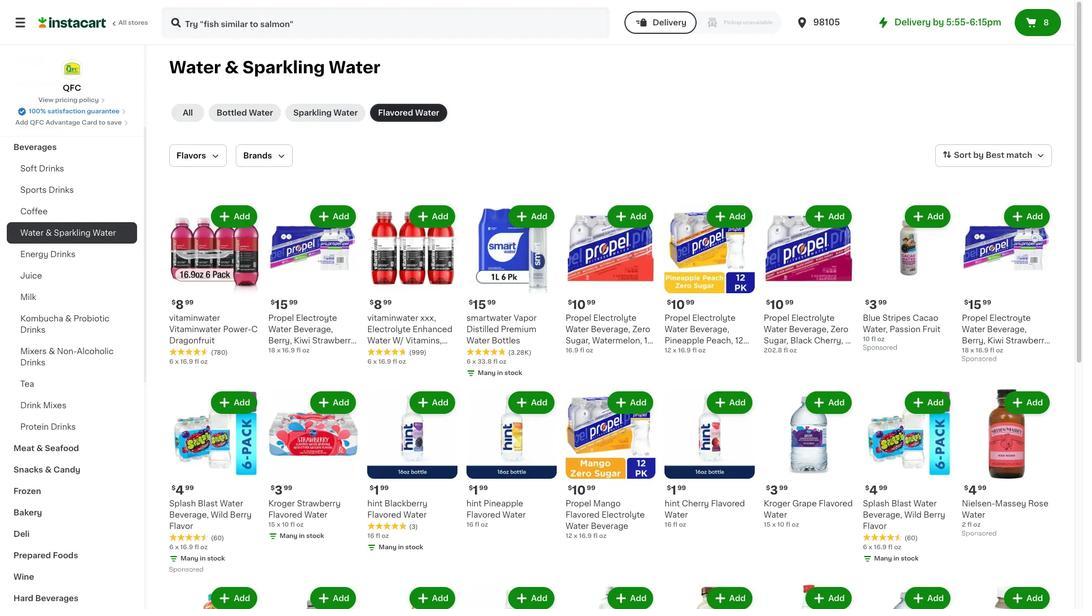 Task type: describe. For each thing, give the bounding box(es) containing it.
juice
[[20, 272, 42, 280]]

pricing
[[55, 97, 78, 103]]

kroger grape flavored water 15 x 10 fl oz
[[764, 500, 853, 529]]

15 inside kroger strawberry flavored water 15 x 10 fl oz
[[269, 522, 275, 529]]

x inside propel mango flavored electrolyte water beverage 12 x 16.9 fl oz
[[574, 534, 578, 540]]

3 $ 15 99 from the left
[[965, 299, 992, 311]]

(3)
[[409, 525, 418, 531]]

1 grape, from the left
[[269, 348, 295, 356]]

1 electroyte from the left
[[296, 314, 337, 322]]

hard
[[14, 595, 33, 603]]

vitaminwater
[[169, 326, 221, 333]]

water inside hint pineapple flavored water 16 fl oz
[[503, 512, 526, 520]]

fl inside kroger strawberry flavored water 15 x 10 fl oz
[[291, 522, 295, 529]]

blackberry
[[385, 500, 428, 508]]

$ 10 99 for propel electrolyte water beverage, pineapple peach, 12 pack
[[667, 299, 695, 311]]

mixes
[[43, 402, 66, 410]]

card
[[82, 120, 97, 126]]

service type group
[[625, 11, 782, 34]]

pack inside propel electrolyte water beverage, pineapple peach, 12 pack
[[665, 348, 684, 356]]

drink mixes
[[20, 402, 66, 410]]

0 vertical spatial sparkling
[[243, 59, 325, 76]]

0 vertical spatial qfc
[[63, 84, 81, 92]]

sparkling inside 'link'
[[294, 109, 332, 117]]

2 electroyte from the left
[[990, 314, 1032, 322]]

xxx,
[[421, 314, 436, 322]]

drinks inside kombucha & probiotic drinks
[[20, 326, 45, 334]]

$ 4 99 for sponsored badge image related to splash blast water beverage, wild berry flavor
[[172, 485, 194, 497]]

açaiblueberrypomegranate
[[368, 348, 477, 356]]

& for water & sparkling water link
[[46, 229, 52, 237]]

hint blackberry flavored water
[[368, 500, 428, 520]]

0 horizontal spatial $ 3 99
[[271, 485, 293, 497]]

zero for 12
[[633, 326, 651, 333]]

& for dairy & eggs "link" at the left of the page
[[37, 122, 44, 130]]

2 pack from the left
[[308, 348, 327, 356]]

fl inside blue stripes cacao water, passion fruit 10 fl oz
[[872, 336, 876, 342]]

guarantee
[[87, 108, 120, 115]]

alcoholic
[[77, 348, 114, 356]]

recipes
[[14, 58, 47, 65]]

delivery button
[[625, 11, 697, 34]]

fl inside the kroger grape flavored water 15 x 10 fl oz
[[787, 522, 791, 529]]

dragonfruit
[[169, 337, 215, 345]]

0 vertical spatial beverages
[[14, 143, 57, 151]]

nielsen-massey rose water 2 fl oz
[[963, 500, 1049, 529]]

water inside smartwater vapor distilled premium water bottles
[[467, 337, 490, 345]]

electrolyte for 12
[[693, 314, 736, 322]]

(3.28k)
[[509, 350, 532, 356]]

1 propel electroyte water beverage, berry, kiwi strawberry, grape, 18 pack from the left
[[269, 314, 358, 356]]

drink mixes link
[[7, 395, 137, 417]]

enhanced
[[413, 326, 453, 333]]

6 x 33.8 fl oz
[[467, 359, 507, 365]]

add qfc advantage card to save link
[[15, 119, 129, 128]]

sparkling water
[[294, 109, 358, 117]]

advantage
[[46, 120, 80, 126]]

beverage, inside propel electrolyte water beverage, pineapple peach, 12 pack
[[690, 326, 730, 333]]

water inside the kroger grape flavored water 15 x 10 fl oz
[[764, 512, 788, 520]]

all link
[[172, 104, 204, 122]]

2 grape, from the left
[[963, 348, 989, 356]]

frozen
[[14, 488, 41, 496]]

meat & seafood link
[[7, 438, 137, 460]]

oz inside the kroger grape flavored water 15 x 10 fl oz
[[792, 522, 800, 529]]

frozen link
[[7, 481, 137, 502]]

propel inside propel mango flavored electrolyte water beverage 12 x 16.9 fl oz
[[566, 500, 592, 508]]

propel inside propel electrolyte water beverage, pineapple peach, 12 pack
[[665, 314, 691, 322]]

grape
[[793, 500, 817, 508]]

view pricing policy
[[38, 97, 99, 103]]

fl inside propel mango flavored electrolyte water beverage 12 x 16.9 fl oz
[[594, 534, 598, 540]]

2 splash from the left
[[864, 500, 890, 508]]

bakery
[[14, 509, 42, 517]]

1 for hint blackberry flavored water
[[374, 485, 379, 497]]

fruit
[[923, 326, 941, 333]]

electrolyte for watermelon,
[[594, 314, 637, 322]]

delivery for delivery
[[653, 19, 687, 27]]

12 inside propel electrolyte water beverage, zero sugar, black cherry, 12 pack
[[846, 337, 854, 345]]

sponsored badge image for splash blast water beverage, wild berry flavor
[[169, 567, 204, 574]]

protein
[[20, 423, 49, 431]]

2
[[963, 522, 967, 529]]

oz inside blue stripes cacao water, passion fruit 10 fl oz
[[878, 336, 885, 342]]

4 for sponsored badge image related to splash blast water beverage, wild berry flavor
[[176, 485, 184, 497]]

propel inside propel electrolyte water beverage, zero sugar, watermelon, 12 pack
[[566, 314, 592, 322]]

electrolyte inside 'vitaminwater xxx, electrolyte enhanced water w/ vitamins, açaiblueberrypomegranate drinks'
[[368, 326, 411, 333]]

beverage, inside propel electrolyte water beverage, zero sugar, watermelon, 12 pack
[[591, 326, 631, 333]]

flavors
[[177, 152, 206, 160]]

by for delivery
[[934, 18, 945, 27]]

propel mango flavored electrolyte water beverage 12 x 16.9 fl oz
[[566, 500, 645, 540]]

$ 3 99 for blue
[[866, 299, 888, 311]]

10 inside kroger strawberry flavored water 15 x 10 fl oz
[[282, 522, 289, 529]]

2 (60) from the left
[[905, 536, 918, 542]]

prepared foods link
[[7, 545, 137, 567]]

bottled water link
[[209, 104, 281, 122]]

water inside propel electrolyte water beverage, zero sugar, watermelon, 12 pack
[[566, 326, 589, 333]]

oz inside hint pineapple flavored water 16 fl oz
[[481, 522, 489, 529]]

vitaminwater xxx, electrolyte enhanced water w/ vitamins, açaiblueberrypomegranate drinks
[[368, 314, 477, 367]]

0 horizontal spatial qfc
[[30, 120, 44, 126]]

2 berry from the left
[[924, 512, 946, 520]]

oz inside kroger strawberry flavored water 15 x 10 fl oz
[[296, 522, 304, 529]]

mixers
[[20, 348, 47, 356]]

sponsored badge image for blue stripes cacao water, passion fruit
[[864, 345, 898, 352]]

stores
[[128, 20, 148, 26]]

blue stripes cacao water, passion fruit 10 fl oz
[[864, 314, 941, 342]]

mango
[[594, 500, 621, 508]]

100% satisfaction guarantee
[[29, 108, 120, 115]]

water,
[[864, 326, 888, 333]]

pack inside propel electrolyte water beverage, zero sugar, watermelon, 12 pack
[[566, 348, 585, 356]]

energy
[[20, 251, 48, 259]]

match
[[1007, 151, 1033, 159]]

sort
[[955, 151, 972, 159]]

delivery by 5:55-6:15pm
[[895, 18, 1002, 27]]

$ 10 99 for propel electrolyte water beverage, zero sugar, watermelon, 12 pack
[[568, 299, 596, 311]]

w/
[[393, 337, 404, 345]]

dairy & eggs
[[14, 122, 66, 130]]

electrolyte inside propel mango flavored electrolyte water beverage 12 x 16.9 fl oz
[[602, 512, 645, 520]]

Search field
[[163, 8, 609, 37]]

strawberry
[[297, 500, 341, 508]]

qfc logo image
[[61, 59, 83, 80]]

passion
[[890, 326, 921, 333]]

prepared
[[14, 552, 51, 560]]

snacks
[[14, 466, 43, 474]]

sports drinks link
[[7, 180, 137, 201]]

water inside 'link'
[[334, 109, 358, 117]]

1 berry, from the left
[[269, 337, 292, 345]]

8 inside button
[[1044, 19, 1050, 27]]

water & sparkling water link
[[7, 222, 137, 244]]

100%
[[29, 108, 46, 115]]

2 berry, from the left
[[963, 337, 986, 345]]

$ 8 99 for vitaminwater xxx, electrolyte enhanced water w/ vitamins, açaiblueberrypomegranate drinks
[[370, 299, 392, 311]]

vitamins,
[[406, 337, 442, 345]]

flavored for propel mango flavored electrolyte water beverage 12 x 16.9 fl oz
[[566, 512, 600, 520]]

deli
[[14, 531, 30, 539]]

nielsen-
[[963, 500, 996, 508]]

16.9 inside propel mango flavored electrolyte water beverage 12 x 16.9 fl oz
[[579, 534, 592, 540]]

policy
[[79, 97, 99, 103]]

tea link
[[7, 374, 137, 395]]

all for all stores
[[119, 20, 127, 26]]

hint for hint blackberry flavored water
[[368, 500, 383, 508]]

produce link
[[7, 94, 137, 115]]

16 fl oz
[[368, 534, 389, 540]]

flavored for hint pineapple flavored water 16 fl oz
[[467, 512, 501, 520]]

flavored for kroger grape flavored water 15 x 10 fl oz
[[819, 500, 853, 508]]

water inside propel electrolyte water beverage, zero sugar, black cherry, 12 pack
[[764, 326, 788, 333]]

1 18 x 16.9 fl oz from the left
[[269, 348, 310, 354]]

(999)
[[409, 350, 427, 356]]

1 for hint cherry flavored water
[[672, 485, 677, 497]]

flavored for kroger strawberry flavored water 15 x 10 fl oz
[[269, 512, 303, 520]]

hard beverages link
[[7, 588, 137, 610]]

10 inside blue stripes cacao water, passion fruit 10 fl oz
[[864, 336, 871, 342]]

power-
[[223, 326, 252, 333]]

protein drinks
[[20, 423, 76, 431]]

1 $ 15 99 from the left
[[469, 299, 496, 311]]

$ 3 99 for kroger
[[767, 485, 788, 497]]

1 wild from the left
[[211, 512, 228, 520]]

water inside hint cherry flavored water 16 fl oz
[[665, 512, 688, 520]]

deli link
[[7, 524, 137, 545]]

water inside 'vitaminwater xxx, electrolyte enhanced water w/ vitamins, açaiblueberrypomegranate drinks'
[[368, 337, 391, 345]]

12 inside propel electrolyte water beverage, pineapple peach, 12 pack
[[736, 337, 744, 345]]

beverage, inside propel electrolyte water beverage, zero sugar, black cherry, 12 pack
[[790, 326, 829, 333]]

sports drinks
[[20, 186, 74, 194]]

1 flavor from the left
[[169, 523, 193, 531]]

milk
[[20, 294, 36, 301]]

water inside hint blackberry flavored water
[[404, 512, 427, 520]]

& for kombucha & probiotic drinks 'link'
[[65, 315, 72, 323]]

1 splash blast water beverage, wild berry flavor from the left
[[169, 500, 252, 531]]

all stores link
[[38, 7, 149, 38]]

dairy & eggs link
[[7, 115, 137, 137]]

16 for hint pineapple flavored water
[[467, 522, 474, 529]]

vitaminwater for dragonfruit
[[169, 314, 220, 322]]

energy drinks link
[[7, 244, 137, 265]]

16 for hint cherry flavored water
[[665, 522, 672, 529]]

0 horizontal spatial 16
[[368, 534, 375, 540]]

8 for vitaminwater xxx, electrolyte enhanced water w/ vitamins, açaiblueberrypomegranate drinks
[[374, 299, 382, 311]]

2 flavor from the left
[[864, 523, 887, 531]]

1 vertical spatial beverages
[[35, 595, 79, 603]]

8 button
[[1016, 9, 1062, 36]]

2 blast from the left
[[892, 500, 912, 508]]

brands button
[[236, 145, 293, 167]]

$ 1 99 for hint pineapple flavored water
[[469, 485, 488, 497]]

& for the snacks & candy link
[[45, 466, 52, 474]]

wine link
[[7, 567, 137, 588]]

1 horizontal spatial water & sparkling water
[[169, 59, 381, 76]]



Task type: vqa. For each thing, say whether or not it's contained in the screenshot.
202.8
yes



Task type: locate. For each thing, give the bounding box(es) containing it.
2 horizontal spatial $ 3 99
[[866, 299, 888, 311]]

1 horizontal spatial zero
[[831, 326, 849, 333]]

18
[[269, 348, 275, 354], [963, 348, 970, 354], [297, 348, 306, 356], [991, 348, 1000, 356]]

2 splash blast water beverage, wild berry flavor from the left
[[864, 500, 946, 531]]

3 $ 4 99 from the left
[[965, 485, 987, 497]]

oz inside the nielsen-massey rose water 2 fl oz
[[974, 522, 981, 529]]

vitaminwater vitaminwater power-c dragonfruit
[[169, 314, 258, 345]]

dairy
[[14, 122, 36, 130]]

energy drinks
[[20, 251, 76, 259]]

& up energy drinks
[[46, 229, 52, 237]]

1 berry from the left
[[230, 512, 252, 520]]

blue
[[864, 314, 881, 322]]

2 $ 1 99 from the left
[[370, 485, 389, 497]]

1 pack from the left
[[764, 348, 784, 356]]

water & sparkling water
[[169, 59, 381, 76], [20, 229, 116, 237]]

1 horizontal spatial by
[[974, 151, 985, 159]]

juice link
[[7, 265, 137, 287]]

2 kiwi from the left
[[988, 337, 1005, 345]]

pineapple inside propel electrolyte water beverage, pineapple peach, 12 pack
[[665, 337, 705, 345]]

& left 'candy'
[[45, 466, 52, 474]]

instacart logo image
[[38, 16, 106, 29]]

0 horizontal spatial wild
[[211, 512, 228, 520]]

cacao
[[913, 314, 939, 322]]

all left 'stores'
[[119, 20, 127, 26]]

$ 1 99 for hint blackberry flavored water
[[370, 485, 389, 497]]

0 horizontal spatial strawberry,
[[312, 337, 358, 345]]

&
[[225, 59, 239, 76], [37, 122, 44, 130], [46, 229, 52, 237], [65, 315, 72, 323], [49, 348, 55, 356], [36, 445, 43, 453], [45, 466, 52, 474]]

6 x 16.9 fl oz
[[169, 359, 208, 365], [368, 359, 406, 365], [169, 545, 208, 551], [864, 545, 902, 551]]

bottles
[[492, 337, 521, 345]]

1 horizontal spatial 4
[[870, 485, 878, 497]]

flavored inside the kroger grape flavored water 15 x 10 fl oz
[[819, 500, 853, 508]]

6
[[169, 359, 174, 365], [467, 359, 471, 365], [368, 359, 372, 365], [169, 545, 174, 551], [864, 545, 868, 551]]

hint
[[467, 500, 482, 508], [368, 500, 383, 508], [665, 500, 680, 508]]

2 horizontal spatial 4
[[969, 485, 978, 497]]

8 for vitaminwater vitaminwater power-c dragonfruit
[[176, 299, 184, 311]]

by for sort
[[974, 151, 985, 159]]

$ 1 99 up cherry
[[667, 485, 687, 497]]

None search field
[[161, 7, 610, 38]]

3 pack from the left
[[566, 348, 585, 356]]

electrolyte up black
[[792, 314, 835, 322]]

1 vertical spatial pineapple
[[484, 500, 524, 508]]

$ 8 99 up 'vitaminwater xxx, electrolyte enhanced water w/ vitamins, açaiblueberrypomegranate drinks'
[[370, 299, 392, 311]]

product group
[[169, 203, 259, 367], [269, 203, 359, 356], [368, 203, 477, 367], [467, 203, 557, 380], [566, 203, 656, 356], [665, 203, 755, 356], [764, 203, 855, 356], [864, 203, 954, 354], [963, 203, 1053, 366], [169, 389, 259, 577], [269, 389, 359, 544], [368, 389, 458, 555], [467, 389, 557, 530], [566, 389, 656, 542], [665, 389, 755, 530], [764, 389, 855, 530], [864, 389, 954, 566], [963, 389, 1053, 540], [169, 586, 259, 610], [269, 586, 359, 610], [368, 586, 458, 610], [467, 586, 557, 610], [566, 586, 656, 610], [665, 586, 755, 610], [764, 586, 855, 610], [864, 586, 954, 610], [963, 586, 1053, 610]]

1 horizontal spatial splash
[[864, 500, 890, 508]]

16 inside hint pineapple flavored water 16 fl oz
[[467, 522, 474, 529]]

electrolyte up w/
[[368, 326, 411, 333]]

electrolyte inside propel electrolyte water beverage, zero sugar, black cherry, 12 pack
[[792, 314, 835, 322]]

sugar, for watermelon,
[[566, 337, 591, 345]]

0 horizontal spatial sugar,
[[566, 337, 591, 345]]

by inside field
[[974, 151, 985, 159]]

1 horizontal spatial $ 3 99
[[767, 485, 788, 497]]

1 sugar, from the left
[[764, 337, 789, 345]]

drinks inside 'vitaminwater xxx, electrolyte enhanced water w/ vitamins, açaiblueberrypomegranate drinks'
[[368, 359, 393, 367]]

soft drinks
[[20, 165, 64, 173]]

drinks up the "coffee" link
[[49, 186, 74, 194]]

2 vitaminwater from the left
[[368, 314, 419, 322]]

tea
[[20, 381, 34, 388]]

& left the 'non-'
[[49, 348, 55, 356]]

0 horizontal spatial $ 15 99
[[271, 299, 298, 311]]

pack inside propel electrolyte water beverage, zero sugar, black cherry, 12 pack
[[764, 348, 784, 356]]

propel inside propel electrolyte water beverage, zero sugar, black cherry, 12 pack
[[764, 314, 790, 322]]

0 vertical spatial pineapple
[[665, 337, 705, 345]]

2 horizontal spatial $ 1 99
[[667, 485, 687, 497]]

vitaminwater
[[169, 314, 220, 322], [368, 314, 419, 322]]

mixers & non-alcoholic drinks link
[[7, 341, 137, 374]]

1 horizontal spatial propel electroyte water beverage, berry, kiwi strawberry, grape, 18 pack
[[963, 314, 1052, 356]]

4 for nielsen-massey rose water's sponsored badge image
[[969, 485, 978, 497]]

$ 1 99 up hint blackberry flavored water
[[370, 485, 389, 497]]

water inside kroger strawberry flavored water 15 x 10 fl oz
[[305, 512, 328, 520]]

0 horizontal spatial zero
[[633, 326, 651, 333]]

100% satisfaction guarantee button
[[18, 105, 126, 116]]

0 horizontal spatial by
[[934, 18, 945, 27]]

x inside kroger strawberry flavored water 15 x 10 fl oz
[[277, 522, 281, 529]]

1 horizontal spatial splash blast water beverage, wild berry flavor
[[864, 500, 946, 531]]

$ 10 99 up mango
[[568, 485, 596, 497]]

& down 100%
[[37, 122, 44, 130]]

drinks inside mixers & non-alcoholic drinks
[[20, 359, 45, 367]]

qfc down 100%
[[30, 120, 44, 126]]

2 $ 4 99 from the left
[[866, 485, 888, 497]]

fl inside hint cherry flavored water 16 fl oz
[[674, 522, 678, 529]]

1 blast from the left
[[198, 500, 218, 508]]

electrolyte inside propel electrolyte water beverage, pineapple peach, 12 pack
[[693, 314, 736, 322]]

pineapple inside hint pineapple flavored water 16 fl oz
[[484, 500, 524, 508]]

vitaminwater for water
[[368, 314, 419, 322]]

hint for hint pineapple flavored water 16 fl oz
[[467, 500, 482, 508]]

sugar, inside propel electrolyte water beverage, zero sugar, black cherry, 12 pack
[[764, 337, 789, 345]]

1 horizontal spatial hint
[[467, 500, 482, 508]]

2 horizontal spatial $ 15 99
[[965, 299, 992, 311]]

soft
[[20, 165, 37, 173]]

hint pineapple flavored water 16 fl oz
[[467, 500, 526, 529]]

propel electrolyte water beverage, zero sugar, black cherry, 12 pack
[[764, 314, 854, 356]]

3 4 from the left
[[969, 485, 978, 497]]

sponsored badge image for propel electroyte water beverage, berry, kiwi strawberry, grape, 18 pack
[[963, 356, 997, 363]]

1 horizontal spatial wild
[[905, 512, 922, 520]]

0 horizontal spatial 8
[[176, 299, 184, 311]]

2 kroger from the left
[[269, 500, 295, 508]]

zero up watermelon,
[[633, 326, 651, 333]]

sponsored badge image for nielsen-massey rose water
[[963, 531, 997, 538]]

sponsored badge image
[[864, 345, 898, 352], [963, 356, 997, 363], [963, 531, 997, 538], [169, 567, 204, 574]]

1 vertical spatial water & sparkling water
[[20, 229, 116, 237]]

& down milk 'link'
[[65, 315, 72, 323]]

1 horizontal spatial flavor
[[864, 523, 887, 531]]

sugar, up 202.8
[[764, 337, 789, 345]]

2 sugar, from the left
[[566, 337, 591, 345]]

drink
[[20, 402, 41, 410]]

many in stock
[[478, 370, 523, 376], [280, 534, 324, 540], [379, 545, 424, 551], [181, 556, 225, 562], [875, 556, 919, 562]]

1 horizontal spatial all
[[183, 109, 193, 117]]

drinks up juice link
[[50, 251, 76, 259]]

1 horizontal spatial delivery
[[895, 18, 932, 27]]

berry,
[[269, 337, 292, 345], [963, 337, 986, 345]]

drinks up seafood
[[51, 423, 76, 431]]

flavored inside kroger strawberry flavored water 15 x 10 fl oz
[[269, 512, 303, 520]]

$ 3 99 up the kroger grape flavored water 15 x 10 fl oz
[[767, 485, 788, 497]]

bottled water
[[217, 109, 273, 117]]

stripes
[[883, 314, 911, 322]]

2 vertical spatial sparkling
[[54, 229, 91, 237]]

thanksgiving link
[[7, 72, 137, 94]]

1 horizontal spatial vitaminwater
[[368, 314, 419, 322]]

flavored inside propel mango flavored electrolyte water beverage 12 x 16.9 fl oz
[[566, 512, 600, 520]]

3 up the kroger grape flavored water 15 x 10 fl oz
[[771, 485, 779, 497]]

2 strawberry, from the left
[[1007, 337, 1052, 345]]

$ 8 99
[[172, 299, 194, 311], [370, 299, 392, 311]]

15 inside the kroger grape flavored water 15 x 10 fl oz
[[764, 522, 771, 529]]

vitaminwater inside 'vitaminwater xxx, electrolyte enhanced water w/ vitamins, açaiblueberrypomegranate drinks'
[[368, 314, 419, 322]]

sparkling water link
[[286, 104, 366, 122]]

Best match Sort by field
[[936, 145, 1053, 167]]

1 horizontal spatial $ 4 99
[[866, 485, 888, 497]]

1 horizontal spatial 8
[[374, 299, 382, 311]]

2 horizontal spatial 1
[[672, 485, 677, 497]]

kroger inside kroger strawberry flavored water 15 x 10 fl oz
[[269, 500, 295, 508]]

0 horizontal spatial vitaminwater
[[169, 314, 220, 322]]

$ 3 99 up blue
[[866, 299, 888, 311]]

beverages down dairy & eggs
[[14, 143, 57, 151]]

& for mixers & non-alcoholic drinks link
[[49, 348, 55, 356]]

2 propel electroyte water beverage, berry, kiwi strawberry, grape, 18 pack from the left
[[963, 314, 1052, 356]]

flavored
[[378, 109, 414, 117], [819, 500, 853, 508], [712, 500, 746, 508], [467, 512, 501, 520], [269, 512, 303, 520], [368, 512, 402, 520], [566, 512, 600, 520]]

qfc up view pricing policy link
[[63, 84, 81, 92]]

12 inside propel mango flavored electrolyte water beverage 12 x 16.9 fl oz
[[566, 534, 573, 540]]

splash blast water beverage, wild berry flavor
[[169, 500, 252, 531], [864, 500, 946, 531]]

fl inside the nielsen-massey rose water 2 fl oz
[[968, 522, 972, 529]]

by
[[934, 18, 945, 27], [974, 151, 985, 159]]

$ 10 99 for propel electrolyte water beverage, zero sugar, black cherry, 12 pack
[[767, 299, 794, 311]]

vitaminwater inside vitaminwater vitaminwater power-c dragonfruit
[[169, 314, 220, 322]]

water inside the nielsen-massey rose water 2 fl oz
[[963, 512, 986, 520]]

1 $ 8 99 from the left
[[172, 299, 194, 311]]

sugar, up 16.9 fl oz
[[566, 337, 591, 345]]

propel electroyte water beverage, berry, kiwi strawberry, grape, 18 pack
[[269, 314, 358, 356], [963, 314, 1052, 356]]

1 horizontal spatial kroger
[[764, 500, 791, 508]]

1 vitaminwater from the left
[[169, 314, 220, 322]]

0 horizontal spatial splash blast water beverage, wild berry flavor
[[169, 500, 252, 531]]

0 horizontal spatial $ 8 99
[[172, 299, 194, 311]]

by left 5:55-
[[934, 18, 945, 27]]

electroyte
[[296, 314, 337, 322], [990, 314, 1032, 322]]

3 hint from the left
[[665, 500, 680, 508]]

202.8
[[764, 348, 783, 354]]

0 vertical spatial by
[[934, 18, 945, 27]]

4
[[176, 485, 184, 497], [870, 485, 878, 497], [969, 485, 978, 497]]

$ 10 99 up propel electrolyte water beverage, pineapple peach, 12 pack
[[667, 299, 695, 311]]

2 4 from the left
[[870, 485, 878, 497]]

(60)
[[211, 536, 224, 542], [905, 536, 918, 542]]

1 horizontal spatial 1
[[473, 485, 478, 497]]

10
[[771, 299, 785, 311], [572, 299, 586, 311], [672, 299, 685, 311], [864, 336, 871, 342], [572, 485, 586, 497], [778, 522, 785, 529], [282, 522, 289, 529]]

flavors button
[[169, 145, 227, 167]]

1 strawberry, from the left
[[312, 337, 358, 345]]

zero up cherry,
[[831, 326, 849, 333]]

to
[[99, 120, 106, 126]]

1 up hint pineapple flavored water 16 fl oz
[[473, 485, 478, 497]]

5 pack from the left
[[1002, 348, 1021, 356]]

0 horizontal spatial kiwi
[[294, 337, 310, 345]]

drinks down the mixers
[[20, 359, 45, 367]]

wild
[[211, 512, 228, 520], [905, 512, 922, 520]]

18 x 16.9 fl oz
[[269, 348, 310, 354], [963, 348, 1004, 354]]

oz inside hint cherry flavored water 16 fl oz
[[679, 522, 687, 529]]

98105 button
[[796, 7, 864, 38]]

2 horizontal spatial $ 4 99
[[965, 485, 987, 497]]

1 horizontal spatial electroyte
[[990, 314, 1032, 322]]

qfc
[[63, 84, 81, 92], [30, 120, 44, 126]]

0 horizontal spatial berry
[[230, 512, 252, 520]]

0 horizontal spatial flavor
[[169, 523, 193, 531]]

0 horizontal spatial hint
[[368, 500, 383, 508]]

0 horizontal spatial $ 4 99
[[172, 485, 194, 497]]

bakery link
[[7, 502, 137, 524]]

seafood
[[45, 445, 79, 453]]

1 horizontal spatial $ 8 99
[[370, 299, 392, 311]]

1 horizontal spatial 3
[[771, 485, 779, 497]]

zero for cherry,
[[831, 326, 849, 333]]

2 $ 8 99 from the left
[[370, 299, 392, 311]]

1 horizontal spatial sugar,
[[764, 337, 789, 345]]

meat & seafood
[[14, 445, 79, 453]]

0 horizontal spatial delivery
[[653, 19, 687, 27]]

16 inside hint cherry flavored water 16 fl oz
[[665, 522, 672, 529]]

kombucha & probiotic drinks link
[[7, 308, 137, 341]]

1 (60) from the left
[[211, 536, 224, 542]]

electrolyte up watermelon,
[[594, 314, 637, 322]]

zero inside propel electrolyte water beverage, zero sugar, watermelon, 12 pack
[[633, 326, 651, 333]]

1 up hint blackberry flavored water
[[374, 485, 379, 497]]

0 horizontal spatial 4
[[176, 485, 184, 497]]

0 horizontal spatial all
[[119, 20, 127, 26]]

1 horizontal spatial strawberry,
[[1007, 337, 1052, 345]]

0 horizontal spatial kroger
[[269, 500, 295, 508]]

delivery for delivery by 5:55-6:15pm
[[895, 18, 932, 27]]

1 horizontal spatial 18 x 16.9 fl oz
[[963, 348, 1004, 354]]

1 1 from the left
[[473, 485, 478, 497]]

black
[[791, 337, 813, 345]]

$ 1 99 up hint pineapple flavored water 16 fl oz
[[469, 485, 488, 497]]

strawberry,
[[312, 337, 358, 345], [1007, 337, 1052, 345]]

water & sparkling water up energy drinks link
[[20, 229, 116, 237]]

5:55-
[[947, 18, 970, 27]]

flavored for hint blackberry flavored water
[[368, 512, 402, 520]]

kroger for grape
[[764, 500, 791, 508]]

0 horizontal spatial pineapple
[[484, 500, 524, 508]]

3 for blue
[[870, 299, 878, 311]]

0 horizontal spatial propel electroyte water beverage, berry, kiwi strawberry, grape, 18 pack
[[269, 314, 358, 356]]

1 up hint cherry flavored water 16 fl oz
[[672, 485, 677, 497]]

99
[[185, 300, 194, 306], [488, 300, 496, 306], [786, 300, 794, 306], [289, 300, 298, 306], [383, 300, 392, 306], [587, 300, 596, 306], [686, 300, 695, 306], [879, 300, 888, 306], [983, 300, 992, 306], [185, 486, 194, 492], [480, 486, 488, 492], [780, 486, 788, 492], [284, 486, 293, 492], [380, 486, 389, 492], [587, 486, 596, 492], [678, 486, 687, 492], [880, 486, 888, 492], [979, 486, 987, 492]]

6:15pm
[[970, 18, 1002, 27]]

snacks & candy
[[14, 466, 80, 474]]

electrolyte up peach,
[[693, 314, 736, 322]]

hint inside hint pineapple flavored water 16 fl oz
[[467, 500, 482, 508]]

12 inside propel electrolyte water beverage, zero sugar, watermelon, 12 pack
[[645, 337, 653, 345]]

electrolyte inside propel electrolyte water beverage, zero sugar, watermelon, 12 pack
[[594, 314, 637, 322]]

3 1 from the left
[[672, 485, 677, 497]]

many
[[478, 370, 496, 376], [280, 534, 298, 540], [379, 545, 397, 551], [181, 556, 199, 562], [875, 556, 893, 562]]

0 horizontal spatial $ 1 99
[[370, 485, 389, 497]]

delivery inside 'button'
[[653, 19, 687, 27]]

10 inside the kroger grape flavored water 15 x 10 fl oz
[[778, 522, 785, 529]]

0 horizontal spatial berry,
[[269, 337, 292, 345]]

1 horizontal spatial berry
[[924, 512, 946, 520]]

water
[[169, 59, 221, 76], [329, 59, 381, 76], [249, 109, 273, 117], [334, 109, 358, 117], [416, 109, 440, 117], [20, 229, 44, 237], [93, 229, 116, 237], [764, 326, 788, 333], [269, 326, 292, 333], [566, 326, 589, 333], [665, 326, 688, 333], [963, 326, 986, 333], [467, 337, 490, 345], [368, 337, 391, 345], [220, 500, 243, 508], [914, 500, 938, 508], [503, 512, 526, 520], [764, 512, 788, 520], [305, 512, 328, 520], [404, 512, 427, 520], [665, 512, 688, 520], [963, 512, 986, 520], [566, 523, 589, 531]]

8
[[1044, 19, 1050, 27], [176, 299, 184, 311], [374, 299, 382, 311]]

sports
[[20, 186, 47, 194]]

drinks up the 'sports drinks'
[[39, 165, 64, 173]]

2 zero from the left
[[633, 326, 651, 333]]

cherry
[[682, 500, 710, 508]]

2 horizontal spatial 3
[[870, 299, 878, 311]]

0 horizontal spatial electroyte
[[296, 314, 337, 322]]

0 vertical spatial water & sparkling water
[[169, 59, 381, 76]]

water inside propel mango flavored electrolyte water beverage 12 x 16.9 fl oz
[[566, 523, 589, 531]]

2 hint from the left
[[368, 500, 383, 508]]

1
[[473, 485, 478, 497], [374, 485, 379, 497], [672, 485, 677, 497]]

wine
[[14, 574, 34, 581]]

$ 1 99 for hint cherry flavored water
[[667, 485, 687, 497]]

0 horizontal spatial 3
[[275, 485, 283, 497]]

& up "bottled"
[[225, 59, 239, 76]]

1 for hint pineapple flavored water
[[473, 485, 478, 497]]

flavored inside hint cherry flavored water 16 fl oz
[[712, 500, 746, 508]]

oz inside propel mango flavored electrolyte water beverage 12 x 16.9 fl oz
[[600, 534, 607, 540]]

1 horizontal spatial berry,
[[963, 337, 986, 345]]

& inside "link"
[[37, 122, 44, 130]]

electrolyte up beverage
[[602, 512, 645, 520]]

4 pack from the left
[[665, 348, 684, 356]]

water & sparkling water up bottled water
[[169, 59, 381, 76]]

1 horizontal spatial kiwi
[[988, 337, 1005, 345]]

$ 10 99 up propel electrolyte water beverage, zero sugar, watermelon, 12 pack
[[568, 299, 596, 311]]

2 horizontal spatial hint
[[665, 500, 680, 508]]

98105
[[814, 18, 841, 27]]

candy
[[54, 466, 80, 474]]

propel electrolyte water beverage, pineapple peach, 12 pack
[[665, 314, 744, 356]]

kroger left 'grape'
[[764, 500, 791, 508]]

milk link
[[7, 287, 137, 308]]

hint inside hint cherry flavored water 16 fl oz
[[665, 500, 680, 508]]

0 horizontal spatial water & sparkling water
[[20, 229, 116, 237]]

3 up blue
[[870, 299, 878, 311]]

vitaminwater up w/
[[368, 314, 419, 322]]

33.8
[[478, 359, 492, 365]]

0 horizontal spatial splash
[[169, 500, 196, 508]]

1 hint from the left
[[467, 500, 482, 508]]

fl inside hint pineapple flavored water 16 fl oz
[[475, 522, 480, 529]]

1 horizontal spatial $ 1 99
[[469, 485, 488, 497]]

1 splash from the left
[[169, 500, 196, 508]]

1 horizontal spatial blast
[[892, 500, 912, 508]]

12 x 16.9 fl oz
[[665, 348, 706, 354]]

premium
[[501, 326, 537, 333]]

2 18 x 16.9 fl oz from the left
[[963, 348, 1004, 354]]

water inside propel electrolyte water beverage, pineapple peach, 12 pack
[[665, 326, 688, 333]]

15
[[473, 299, 486, 311], [275, 299, 288, 311], [969, 299, 982, 311], [764, 522, 771, 529], [269, 522, 275, 529]]

delivery by 5:55-6:15pm link
[[877, 16, 1002, 29]]

grape,
[[269, 348, 295, 356], [963, 348, 989, 356]]

hint inside hint blackberry flavored water
[[368, 500, 383, 508]]

1 vertical spatial sparkling
[[294, 109, 332, 117]]

0 horizontal spatial (60)
[[211, 536, 224, 542]]

hint cherry flavored water 16 fl oz
[[665, 500, 746, 529]]

1 $ 1 99 from the left
[[469, 485, 488, 497]]

drinks down açaiblueberrypomegranate
[[368, 359, 393, 367]]

2 wild from the left
[[905, 512, 922, 520]]

0 horizontal spatial blast
[[198, 500, 218, 508]]

1 horizontal spatial 16
[[467, 522, 474, 529]]

1 horizontal spatial (60)
[[905, 536, 918, 542]]

smartwater vapor distilled premium water bottles
[[467, 314, 537, 345]]

electrolyte for black
[[792, 314, 835, 322]]

all for all
[[183, 109, 193, 117]]

1 horizontal spatial pineapple
[[665, 337, 705, 345]]

2 horizontal spatial 16
[[665, 522, 672, 529]]

kroger left strawberry
[[269, 500, 295, 508]]

0 horizontal spatial grape,
[[269, 348, 295, 356]]

0 horizontal spatial 1
[[374, 485, 379, 497]]

$ 4 99 for nielsen-massey rose water's sponsored badge image
[[965, 485, 987, 497]]

2 $ 15 99 from the left
[[271, 299, 298, 311]]

hint for hint cherry flavored water 16 fl oz
[[665, 500, 680, 508]]

sort by
[[955, 151, 985, 159]]

meat
[[14, 445, 34, 453]]

flavored inside hint blackberry flavored water
[[368, 512, 402, 520]]

x inside the kroger grape flavored water 15 x 10 fl oz
[[773, 522, 776, 529]]

sugar, inside propel electrolyte water beverage, zero sugar, watermelon, 12 pack
[[566, 337, 591, 345]]

& inside kombucha & probiotic drinks
[[65, 315, 72, 323]]

1 zero from the left
[[831, 326, 849, 333]]

$ 8 99 for vitaminwater vitaminwater power-c dragonfruit
[[172, 299, 194, 311]]

1 horizontal spatial $ 15 99
[[469, 299, 496, 311]]

all
[[119, 20, 127, 26], [183, 109, 193, 117]]

& inside mixers & non-alcoholic drinks
[[49, 348, 55, 356]]

1 vertical spatial qfc
[[30, 120, 44, 126]]

1 vertical spatial by
[[974, 151, 985, 159]]

flavored inside flavored water link
[[378, 109, 414, 117]]

$ 3 99
[[866, 299, 888, 311], [767, 485, 788, 497], [271, 485, 293, 497]]

zero inside propel electrolyte water beverage, zero sugar, black cherry, 12 pack
[[831, 326, 849, 333]]

flavored inside hint pineapple flavored water 16 fl oz
[[467, 512, 501, 520]]

1 vertical spatial all
[[183, 109, 193, 117]]

$ 10 99 up propel electrolyte water beverage, zero sugar, black cherry, 12 pack
[[767, 299, 794, 311]]

beverages down wine link
[[35, 595, 79, 603]]

1 horizontal spatial qfc
[[63, 84, 81, 92]]

0 horizontal spatial 18 x 16.9 fl oz
[[269, 348, 310, 354]]

kroger for strawberry
[[269, 500, 295, 508]]

flavored water link
[[370, 104, 448, 122]]

2 horizontal spatial 8
[[1044, 19, 1050, 27]]

1 kiwi from the left
[[294, 337, 310, 345]]

kroger inside the kroger grape flavored water 15 x 10 fl oz
[[764, 500, 791, 508]]

1 4 from the left
[[176, 485, 184, 497]]

3 $ 1 99 from the left
[[667, 485, 687, 497]]

by right 'sort' at right top
[[974, 151, 985, 159]]

vitaminwater up vitaminwater
[[169, 314, 220, 322]]

best match
[[986, 151, 1033, 159]]

flavor
[[169, 523, 193, 531], [864, 523, 887, 531]]

2 1 from the left
[[374, 485, 379, 497]]

add qfc advantage card to save
[[15, 120, 122, 126]]

0 vertical spatial all
[[119, 20, 127, 26]]

& right meat
[[36, 445, 43, 453]]

3 up kroger strawberry flavored water 15 x 10 fl oz
[[275, 485, 283, 497]]

drinks down kombucha
[[20, 326, 45, 334]]

1 $ 4 99 from the left
[[172, 485, 194, 497]]

all stores
[[119, 20, 148, 26]]

all up flavors
[[183, 109, 193, 117]]

$ 8 99 up vitaminwater
[[172, 299, 194, 311]]

flavored for hint cherry flavored water 16 fl oz
[[712, 500, 746, 508]]

$ 3 99 up kroger strawberry flavored water 15 x 10 fl oz
[[271, 485, 293, 497]]

& for meat & seafood link
[[36, 445, 43, 453]]

sugar, for black
[[764, 337, 789, 345]]

coffee
[[20, 208, 48, 216]]

1 kroger from the left
[[764, 500, 791, 508]]

1 horizontal spatial grape,
[[963, 348, 989, 356]]

3 for kroger
[[771, 485, 779, 497]]



